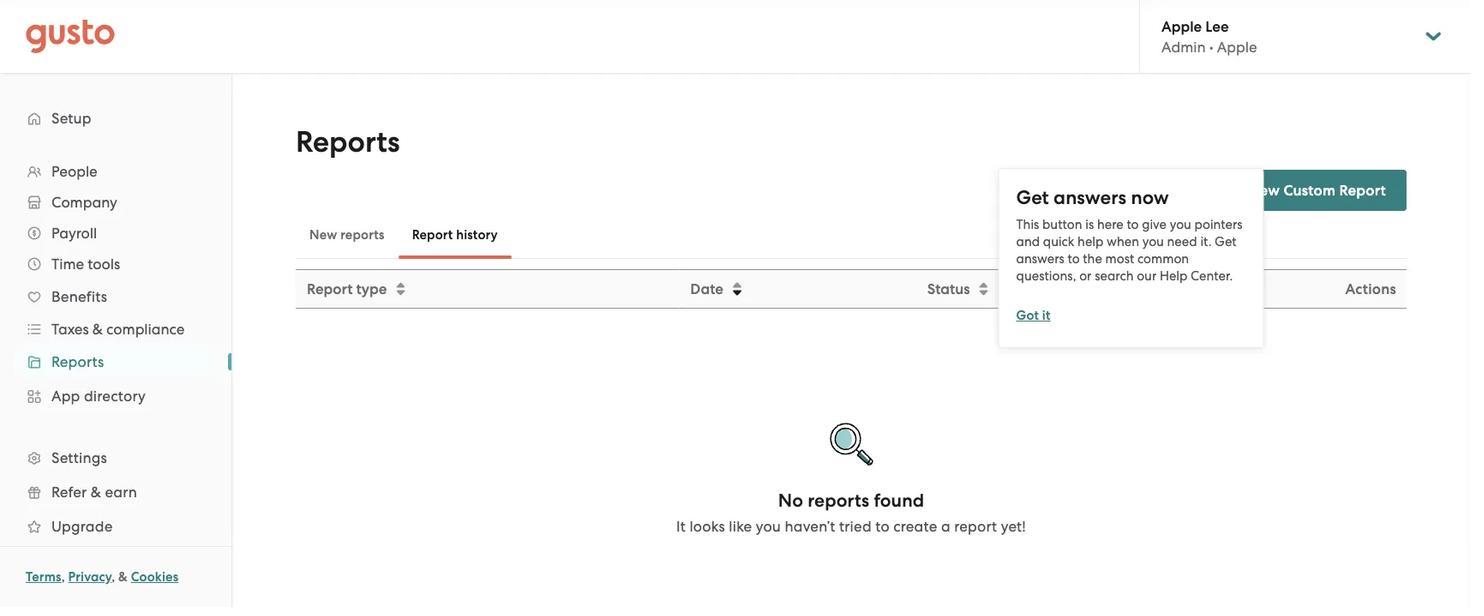 Task type: locate. For each thing, give the bounding box(es) containing it.
0 horizontal spatial you
[[756, 518, 781, 535]]

0 horizontal spatial to
[[876, 518, 890, 535]]

apple right •
[[1218, 38, 1258, 56]]

new for new reports
[[310, 227, 337, 243]]

apple up admin
[[1162, 17, 1202, 35]]

2 horizontal spatial to
[[1127, 217, 1139, 232]]

taxes
[[51, 321, 89, 338]]

&
[[92, 321, 103, 338], [91, 484, 101, 501], [118, 569, 128, 585]]

time tools
[[51, 256, 120, 273]]

report right 'custom'
[[1340, 181, 1387, 199]]

report inside button
[[412, 227, 453, 243]]

0 horizontal spatial report
[[307, 280, 353, 298]]

actions
[[1346, 280, 1397, 298]]

upgrade link
[[17, 511, 214, 542]]

button
[[1043, 217, 1083, 232]]

0 vertical spatial &
[[92, 321, 103, 338]]

0 horizontal spatial reports
[[341, 227, 385, 243]]

1 vertical spatial &
[[91, 484, 101, 501]]

reports up tried
[[808, 490, 870, 512]]

benefits
[[51, 288, 107, 305]]

0 vertical spatial to
[[1127, 217, 1139, 232]]

compliance
[[106, 321, 185, 338]]

reports up type
[[341, 227, 385, 243]]

report left type
[[307, 280, 353, 298]]

reports inside button
[[341, 227, 385, 243]]

upgrade
[[51, 518, 113, 535]]

new up report type
[[310, 227, 337, 243]]

& left earn
[[91, 484, 101, 501]]

1 horizontal spatial reports
[[808, 490, 870, 512]]

reports tab list
[[296, 211, 1407, 259]]

,
[[61, 569, 65, 585], [112, 569, 115, 585]]

0 vertical spatial reports
[[341, 227, 385, 243]]

1 horizontal spatial ,
[[112, 569, 115, 585]]

get up this at the top right of page
[[1017, 186, 1049, 209]]

1 horizontal spatial report
[[412, 227, 453, 243]]

yet!
[[1001, 518, 1027, 535]]

settings link
[[17, 442, 214, 473]]

report for type
[[307, 280, 353, 298]]

looks
[[690, 518, 725, 535]]

time tools button
[[17, 249, 214, 280]]

reports
[[341, 227, 385, 243], [808, 490, 870, 512]]

reports inside no reports found it looks like you haven't tried to create a report yet!
[[808, 490, 870, 512]]

get down pointers
[[1215, 234, 1237, 249]]

2 horizontal spatial you
[[1170, 217, 1192, 232]]

answers up is
[[1054, 186, 1127, 209]]

refer & earn link
[[17, 477, 214, 508]]

2 vertical spatial report
[[307, 280, 353, 298]]

app directory
[[51, 388, 146, 405]]

2 vertical spatial you
[[756, 518, 781, 535]]

0 horizontal spatial new
[[310, 227, 337, 243]]

you up need
[[1170, 217, 1192, 232]]

to up when
[[1127, 217, 1139, 232]]

to left the
[[1068, 251, 1080, 266]]

0 vertical spatial new
[[1249, 181, 1281, 199]]

cookies button
[[131, 567, 179, 587]]

1 vertical spatial to
[[1068, 251, 1080, 266]]

new
[[1249, 181, 1281, 199], [310, 227, 337, 243]]

1 horizontal spatial new
[[1249, 181, 1281, 199]]

1 vertical spatial reports
[[808, 490, 870, 512]]

1 horizontal spatial you
[[1143, 234, 1164, 249]]

setup
[[51, 110, 92, 127]]

privacy link
[[68, 569, 112, 585]]

help
[[1078, 234, 1104, 249]]

new left 'custom'
[[1249, 181, 1281, 199]]

status button
[[917, 271, 1183, 307]]

time
[[51, 256, 84, 273]]

1 horizontal spatial to
[[1068, 251, 1080, 266]]

gusto navigation element
[[0, 74, 232, 605]]

answers up questions,
[[1017, 251, 1065, 266]]

lee
[[1206, 17, 1229, 35]]

2 vertical spatial to
[[876, 518, 890, 535]]

get
[[1017, 186, 1049, 209], [1215, 234, 1237, 249]]

new reports button
[[296, 214, 398, 256]]

pointers
[[1195, 217, 1243, 232]]

apple
[[1162, 17, 1202, 35], [1218, 38, 1258, 56]]

history
[[456, 227, 498, 243]]

2 , from the left
[[112, 569, 115, 585]]

you down give
[[1143, 234, 1164, 249]]

report
[[1340, 181, 1387, 199], [412, 227, 453, 243], [307, 280, 353, 298]]

home image
[[26, 19, 115, 54]]

refer
[[51, 484, 87, 501]]

most
[[1106, 251, 1135, 266]]

you
[[1170, 217, 1192, 232], [1143, 234, 1164, 249], [756, 518, 781, 535]]

reports for new
[[341, 227, 385, 243]]

, left privacy
[[61, 569, 65, 585]]

help
[[1160, 268, 1188, 283]]

earn
[[105, 484, 137, 501]]

& left cookies
[[118, 569, 128, 585]]

privacy
[[68, 569, 112, 585]]

list
[[0, 156, 232, 578]]

1 vertical spatial report
[[412, 227, 453, 243]]

& right the taxes
[[92, 321, 103, 338]]

1 vertical spatial reports
[[51, 353, 104, 370]]

0 vertical spatial report
[[1340, 181, 1387, 199]]

to right tried
[[876, 518, 890, 535]]

2 horizontal spatial report
[[1340, 181, 1387, 199]]

new inside button
[[310, 227, 337, 243]]

settings
[[51, 449, 107, 467]]

, left cookies
[[112, 569, 115, 585]]

0 vertical spatial apple
[[1162, 17, 1202, 35]]

0 horizontal spatial get
[[1017, 186, 1049, 209]]

people
[[51, 163, 98, 180]]

report left "history"
[[412, 227, 453, 243]]

report inside button
[[307, 280, 353, 298]]

to
[[1127, 217, 1139, 232], [1068, 251, 1080, 266], [876, 518, 890, 535]]

0 vertical spatial reports
[[296, 125, 400, 160]]

it
[[1043, 308, 1051, 323]]

you inside no reports found it looks like you haven't tried to create a report yet!
[[756, 518, 781, 535]]

answers
[[1054, 186, 1127, 209], [1017, 251, 1065, 266]]

like
[[729, 518, 752, 535]]

1 vertical spatial new
[[310, 227, 337, 243]]

report type
[[307, 280, 387, 298]]

or
[[1080, 268, 1092, 283]]

0 horizontal spatial reports
[[51, 353, 104, 370]]

1 vertical spatial apple
[[1218, 38, 1258, 56]]

1 vertical spatial get
[[1215, 234, 1237, 249]]

date
[[691, 280, 724, 298]]

report history
[[412, 227, 498, 243]]

payroll
[[51, 225, 97, 242]]

reports
[[296, 125, 400, 160], [51, 353, 104, 370]]

0 vertical spatial get
[[1017, 186, 1049, 209]]

1 horizontal spatial apple
[[1218, 38, 1258, 56]]

& inside dropdown button
[[92, 321, 103, 338]]

now
[[1131, 186, 1170, 209]]

got it
[[1017, 308, 1051, 323]]

it
[[677, 518, 686, 535]]

0 vertical spatial you
[[1170, 217, 1192, 232]]

you right "like" on the bottom
[[756, 518, 781, 535]]

admin
[[1162, 38, 1206, 56]]

here
[[1098, 217, 1124, 232]]

questions,
[[1017, 268, 1077, 283]]

refer & earn
[[51, 484, 137, 501]]

a
[[942, 518, 951, 535]]

got it button
[[1017, 305, 1051, 326]]

0 horizontal spatial ,
[[61, 569, 65, 585]]

terms link
[[26, 569, 61, 585]]



Task type: vqa. For each thing, say whether or not it's contained in the screenshot.
schedule
no



Task type: describe. For each thing, give the bounding box(es) containing it.
directory
[[84, 388, 146, 405]]

faqs
[[1152, 182, 1187, 199]]

need
[[1168, 234, 1198, 249]]

terms , privacy , & cookies
[[26, 569, 179, 585]]

no
[[778, 490, 804, 512]]

1 horizontal spatial reports
[[296, 125, 400, 160]]

got
[[1017, 308, 1039, 323]]

it.
[[1201, 234, 1212, 249]]

tried
[[840, 518, 872, 535]]

no reports found it looks like you haven't tried to create a report yet!
[[677, 490, 1027, 535]]

new reports
[[310, 227, 385, 243]]

app
[[51, 388, 80, 405]]

create
[[894, 518, 938, 535]]

and
[[1017, 234, 1040, 249]]

people button
[[17, 156, 214, 187]]

custom
[[1284, 181, 1336, 199]]

the
[[1083, 251, 1103, 266]]

report history button
[[398, 214, 512, 256]]

this
[[1017, 217, 1040, 232]]

get answers now this button is here to give you pointers and quick help when you need it. get answers to the most common questions, or search our help center.
[[1017, 186, 1243, 283]]

1 horizontal spatial get
[[1215, 234, 1237, 249]]

report
[[955, 518, 998, 535]]

found
[[874, 490, 925, 512]]

reports inside list
[[51, 353, 104, 370]]

apple lee admin • apple
[[1162, 17, 1258, 56]]

1 , from the left
[[61, 569, 65, 585]]

type
[[356, 280, 387, 298]]

setup link
[[17, 103, 214, 134]]

company button
[[17, 187, 214, 218]]

new for new custom report
[[1249, 181, 1281, 199]]

terms
[[26, 569, 61, 585]]

search
[[1095, 268, 1134, 283]]

give
[[1142, 217, 1167, 232]]

center.
[[1191, 268, 1233, 283]]

payroll button
[[17, 218, 214, 249]]

1 vertical spatial you
[[1143, 234, 1164, 249]]

is
[[1086, 217, 1094, 232]]

1 vertical spatial answers
[[1017, 251, 1065, 266]]

tools
[[88, 256, 120, 273]]

& for earn
[[91, 484, 101, 501]]

taxes & compliance
[[51, 321, 185, 338]]

our
[[1137, 268, 1157, 283]]

2 vertical spatial &
[[118, 569, 128, 585]]

app directory link
[[17, 381, 214, 412]]

reports link
[[17, 346, 214, 377]]

new custom report
[[1249, 181, 1387, 199]]

company
[[51, 194, 117, 211]]

list containing people
[[0, 156, 232, 578]]

0 horizontal spatial apple
[[1162, 17, 1202, 35]]

faqs button
[[1132, 180, 1187, 201]]

reports for no
[[808, 490, 870, 512]]

when
[[1107, 234, 1140, 249]]

status
[[928, 280, 970, 298]]

0 vertical spatial answers
[[1054, 186, 1127, 209]]

common
[[1138, 251, 1190, 266]]

quick
[[1043, 234, 1075, 249]]

taxes & compliance button
[[17, 314, 214, 345]]

report type button
[[297, 271, 679, 307]]

date button
[[680, 271, 916, 307]]

new custom report link
[[1208, 170, 1407, 211]]

•
[[1210, 38, 1214, 56]]

& for compliance
[[92, 321, 103, 338]]

benefits link
[[17, 281, 214, 312]]

haven't
[[785, 518, 836, 535]]

cookies
[[131, 569, 179, 585]]

report for history
[[412, 227, 453, 243]]

to inside no reports found it looks like you haven't tried to create a report yet!
[[876, 518, 890, 535]]



